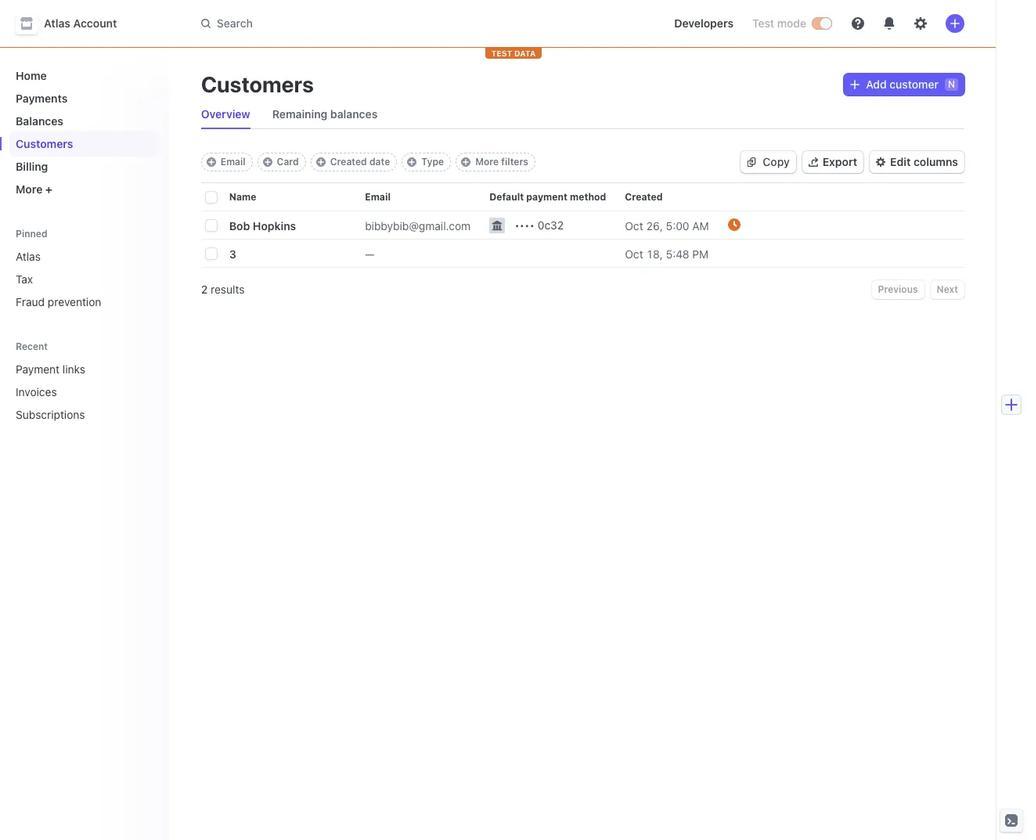 Task type: locate. For each thing, give the bounding box(es) containing it.
0 horizontal spatial email
[[221, 156, 246, 168]]

—
[[365, 247, 375, 260]]

Select Item checkbox
[[206, 248, 217, 259]]

5:48
[[666, 247, 690, 260]]

svg image left add
[[851, 80, 860, 89]]

1 vertical spatial created
[[625, 191, 663, 203]]

billing link
[[9, 154, 157, 179]]

1 oct from the top
[[625, 219, 644, 232]]

Select All checkbox
[[206, 192, 217, 203]]

toolbar
[[201, 153, 536, 172]]

home
[[16, 69, 47, 82]]

1 horizontal spatial more
[[476, 156, 499, 168]]

atlas inside atlas link
[[16, 250, 41, 263]]

oct left 26,
[[625, 219, 644, 232]]

email right add email icon
[[221, 156, 246, 168]]

atlas for atlas
[[16, 250, 41, 263]]

5:00
[[666, 219, 690, 232]]

more for more +
[[16, 183, 43, 196]]

0 vertical spatial atlas
[[44, 16, 70, 30]]

customers down balances
[[16, 137, 73, 150]]

edit
[[891, 155, 911, 168]]

0 vertical spatial more
[[476, 156, 499, 168]]

0 vertical spatial oct
[[625, 219, 644, 232]]

billing
[[16, 160, 48, 173]]

0 horizontal spatial created
[[330, 156, 367, 168]]

n
[[949, 78, 956, 90]]

fraud prevention
[[16, 295, 101, 309]]

payment
[[16, 363, 60, 376]]

oct left 18, at the right top of page
[[625, 247, 644, 260]]

hopkins
[[253, 219, 296, 232]]

created up 26,
[[625, 191, 663, 203]]

1 horizontal spatial customers
[[201, 71, 314, 97]]

created date
[[330, 156, 390, 168]]

0 horizontal spatial svg image
[[748, 158, 757, 167]]

more inside core navigation links element
[[16, 183, 43, 196]]

edit columns button
[[870, 151, 965, 173]]

svg image left the copy
[[748, 158, 757, 167]]

created for created date
[[330, 156, 367, 168]]

more inside toolbar
[[476, 156, 499, 168]]

pinned
[[16, 228, 47, 240]]

svg image inside copy popup button
[[748, 158, 757, 167]]

add created date image
[[316, 157, 326, 167]]

— link
[[365, 241, 490, 267]]

more left +
[[16, 183, 43, 196]]

payment
[[527, 191, 568, 203]]

1 vertical spatial email
[[365, 191, 391, 203]]

tax link
[[9, 266, 157, 292]]

tab list
[[195, 100, 965, 129]]

3
[[229, 247, 236, 260]]

oct inside oct 26, 5:00 am link
[[625, 219, 644, 232]]

Search search field
[[192, 9, 634, 38]]

test
[[753, 16, 775, 30]]

0 vertical spatial email
[[221, 156, 246, 168]]

1 vertical spatial customers
[[16, 137, 73, 150]]

0 vertical spatial svg image
[[851, 80, 860, 89]]

2
[[201, 283, 208, 296]]

0 horizontal spatial atlas
[[16, 250, 41, 263]]

notifications image
[[884, 17, 896, 30]]

email
[[221, 156, 246, 168], [365, 191, 391, 203]]

payment links link
[[9, 356, 135, 382]]

test mode
[[753, 16, 807, 30]]

atlas left account on the top left of page
[[44, 16, 70, 30]]

more
[[476, 156, 499, 168], [16, 183, 43, 196]]

copy button
[[741, 151, 796, 173]]

atlas down pinned
[[16, 250, 41, 263]]

more right add more filters icon
[[476, 156, 499, 168]]

next button
[[931, 280, 965, 299]]

email down date
[[365, 191, 391, 203]]

add
[[867, 78, 887, 91]]

Select Item checkbox
[[206, 220, 217, 231]]

atlas
[[44, 16, 70, 30], [16, 250, 41, 263]]

oct 26, 5:00 am
[[625, 219, 709, 232]]

filters
[[502, 156, 529, 168]]

payments link
[[9, 85, 157, 111]]

data
[[515, 49, 536, 58]]

email inside toolbar
[[221, 156, 246, 168]]

remaining balances
[[272, 107, 378, 121]]

test data
[[492, 49, 536, 58]]

0 horizontal spatial more
[[16, 183, 43, 196]]

customers
[[201, 71, 314, 97], [16, 137, 73, 150]]

account
[[73, 16, 117, 30]]

type
[[422, 156, 444, 168]]

overview
[[201, 107, 250, 121]]

results
[[211, 283, 245, 296]]

0 vertical spatial created
[[330, 156, 367, 168]]

1 vertical spatial atlas
[[16, 250, 41, 263]]

1 vertical spatial oct
[[625, 247, 644, 260]]

1 horizontal spatial created
[[625, 191, 663, 203]]

2 results
[[201, 283, 245, 296]]

0 horizontal spatial customers
[[16, 137, 73, 150]]

add card image
[[263, 157, 272, 167]]

1 horizontal spatial svg image
[[851, 80, 860, 89]]

•••• 0c32 link
[[480, 208, 625, 240]]

atlas inside button
[[44, 16, 70, 30]]

pm
[[693, 247, 709, 260]]

svg image
[[851, 80, 860, 89], [748, 158, 757, 167]]

created right the 'add created date' image
[[330, 156, 367, 168]]

oct
[[625, 219, 644, 232], [625, 247, 644, 260]]

1 vertical spatial more
[[16, 183, 43, 196]]

bob hopkins link
[[229, 213, 315, 239]]

oct inside oct 18, 5:48 pm link
[[625, 247, 644, 260]]

customers up overview
[[201, 71, 314, 97]]

balances
[[330, 107, 378, 121]]

more for more filters
[[476, 156, 499, 168]]

toolbar containing email
[[201, 153, 536, 172]]

recent
[[16, 341, 48, 352]]

oct 18, 5:48 pm
[[625, 247, 709, 260]]

18,
[[647, 247, 663, 260]]

customers link
[[9, 131, 157, 157]]

oct for oct 18, 5:48 pm
[[625, 247, 644, 260]]

1 vertical spatial svg image
[[748, 158, 757, 167]]

atlas link
[[9, 244, 157, 269]]

1 horizontal spatial atlas
[[44, 16, 70, 30]]

2 oct from the top
[[625, 247, 644, 260]]

developers link
[[668, 11, 740, 36]]

search
[[217, 16, 253, 30]]

balances
[[16, 114, 63, 128]]

default payment method
[[490, 191, 606, 203]]



Task type: vqa. For each thing, say whether or not it's contained in the screenshot.
Create associated with Create
no



Task type: describe. For each thing, give the bounding box(es) containing it.
recent element
[[0, 356, 170, 428]]

0c32
[[538, 219, 564, 232]]

add more filters image
[[462, 157, 471, 167]]

1 horizontal spatial email
[[365, 191, 391, 203]]

edit columns
[[891, 155, 959, 168]]

oct 26, 5:00 am link
[[625, 213, 728, 239]]

payment links
[[16, 363, 85, 376]]

customers inside core navigation links element
[[16, 137, 73, 150]]

invoices
[[16, 385, 57, 399]]

remaining balances link
[[266, 103, 384, 125]]

default
[[490, 191, 524, 203]]

atlas account
[[44, 16, 117, 30]]

bob hopkins
[[229, 219, 296, 232]]

help image
[[852, 17, 865, 30]]

test
[[492, 49, 513, 58]]

links
[[63, 363, 85, 376]]

tax
[[16, 273, 33, 286]]

atlas account button
[[16, 13, 133, 34]]

customer
[[890, 78, 939, 91]]

+
[[45, 183, 52, 196]]

pinned navigation links element
[[9, 221, 160, 315]]

date
[[370, 156, 390, 168]]

method
[[570, 191, 606, 203]]

3 link
[[229, 241, 315, 267]]

add type image
[[408, 157, 417, 167]]

previous button
[[872, 280, 925, 299]]

copy
[[763, 155, 790, 168]]

0 vertical spatial customers
[[201, 71, 314, 97]]

bob
[[229, 219, 250, 232]]

fraud
[[16, 295, 45, 309]]

atlas for atlas account
[[44, 16, 70, 30]]

add email image
[[207, 157, 216, 167]]

mode
[[778, 16, 807, 30]]

prevention
[[48, 295, 101, 309]]

remaining
[[272, 107, 328, 121]]

•••• 0c32
[[515, 219, 564, 232]]

Search text field
[[192, 9, 634, 38]]

••••
[[515, 219, 535, 232]]

fraud prevention link
[[9, 289, 157, 315]]

export button
[[803, 151, 864, 173]]

bibbybib@gmail.com
[[365, 219, 471, 232]]

26,
[[647, 219, 663, 232]]

overview link
[[195, 103, 257, 125]]

recent navigation links element
[[0, 334, 170, 428]]

created for created
[[625, 191, 663, 203]]

oct for oct 26, 5:00 am
[[625, 219, 644, 232]]

balances link
[[9, 108, 157, 134]]

developers
[[675, 16, 734, 30]]

invoices link
[[9, 379, 135, 405]]

more +
[[16, 183, 52, 196]]

tab list containing overview
[[195, 100, 965, 129]]

export
[[823, 155, 858, 168]]

am
[[693, 219, 709, 232]]

subscriptions link
[[9, 402, 135, 428]]

add customer
[[867, 78, 939, 91]]

next
[[937, 284, 959, 295]]

previous
[[879, 284, 919, 295]]

subscriptions
[[16, 408, 85, 421]]

home link
[[9, 63, 157, 89]]

settings image
[[915, 17, 927, 30]]

columns
[[914, 155, 959, 168]]

core navigation links element
[[9, 63, 157, 202]]

card
[[277, 156, 299, 168]]

name
[[229, 191, 257, 203]]

pinned element
[[9, 244, 157, 315]]

oct 18, 5:48 pm link
[[625, 241, 728, 267]]

payments
[[16, 92, 68, 105]]

more filters
[[476, 156, 529, 168]]

bibbybib@gmail.com link
[[365, 213, 490, 239]]



